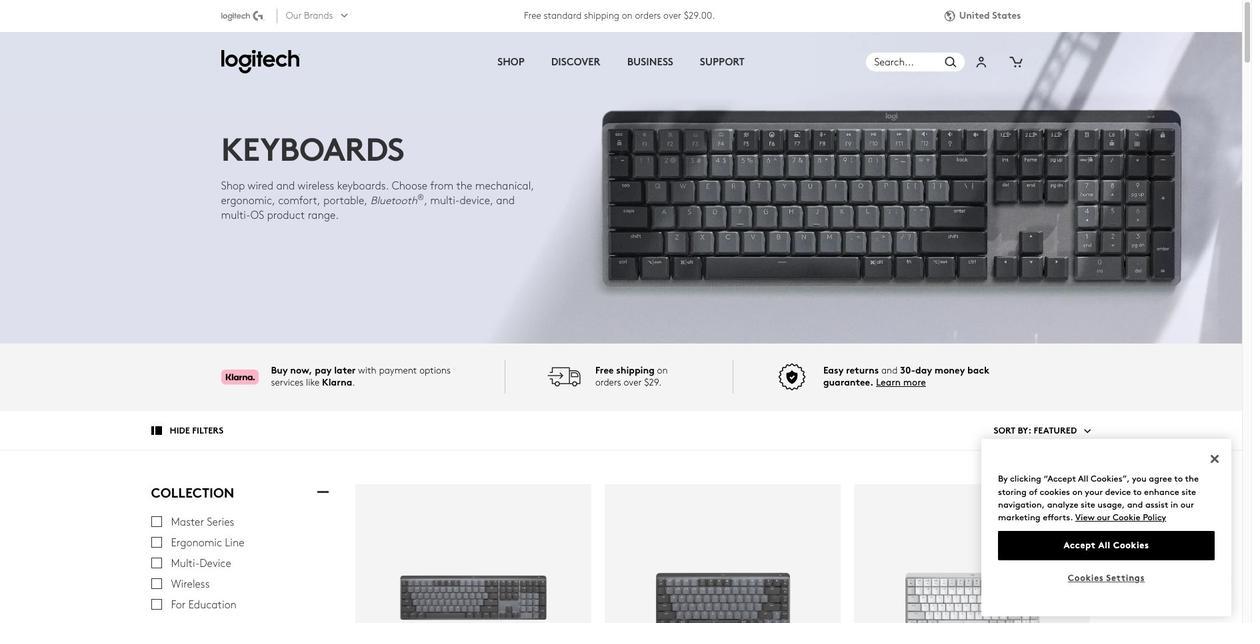 Task type: vqa. For each thing, say whether or not it's contained in the screenshot.
3rd star icon from right
no



Task type: describe. For each thing, give the bounding box(es) containing it.
klarna icon image
[[221, 358, 258, 395]]

hero logo image
[[221, 50, 300, 74]]

mx mechanical mini for mac image
[[878, 508, 1068, 623]]



Task type: locate. For each thing, give the bounding box(es) containing it.
2 world image
[[945, 10, 960, 22]]

tab list inside logitech region
[[400, 32, 843, 92]]

mx mechanical mini image
[[628, 508, 818, 623]]

tab list
[[400, 32, 843, 92]]

money back icon image
[[774, 358, 811, 395]]

logitech g image
[[221, 11, 265, 21]]

logitech region
[[0, 0, 1243, 623]]

free shipping icon image
[[546, 358, 583, 395]]

mx mechanical image
[[379, 508, 568, 623]]



